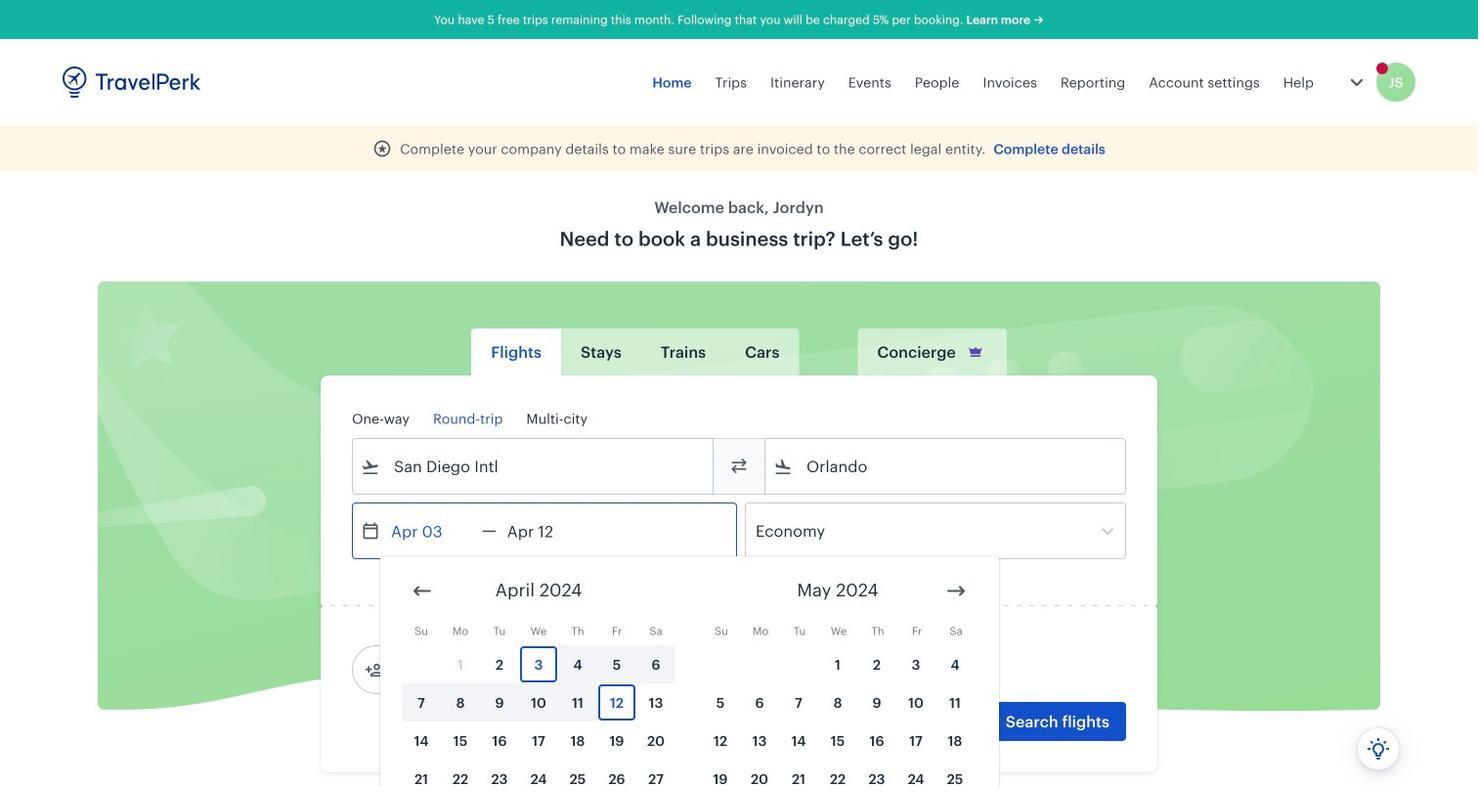 Task type: describe. For each thing, give the bounding box(es) containing it.
move forward to switch to the next month. image
[[945, 580, 968, 603]]

choose saturday, may 11, 2024 as your check-in date. it's available. image
[[937, 685, 974, 721]]

choose friday, may 3, 2024 as your check-in date. it's available. image
[[898, 647, 935, 683]]

choose friday, may 10, 2024 as your check-in date. it's available. image
[[898, 685, 935, 721]]

choose friday, may 17, 2024 as your check-in date. it's available. image
[[898, 723, 935, 759]]

choose thursday, may 16, 2024 as your check-in date. it's available. image
[[859, 723, 896, 759]]

From search field
[[380, 451, 688, 482]]

choose saturday, may 18, 2024 as your check-in date. it's available. image
[[937, 723, 974, 759]]

choose thursday, may 2, 2024 as your check-in date. it's available. image
[[859, 647, 896, 683]]

move backward to switch to the previous month. image
[[411, 580, 434, 603]]



Task type: locate. For each thing, give the bounding box(es) containing it.
choose saturday, may 4, 2024 as your check-in date. it's available. image
[[937, 647, 974, 683]]

choose friday, may 24, 2024 as your check-in date. it's available. image
[[898, 761, 935, 786]]

choose thursday, may 9, 2024 as your check-in date. it's available. image
[[859, 685, 896, 721]]

choose saturday, may 25, 2024 as your check-in date. it's available. image
[[937, 761, 974, 786]]

Return text field
[[497, 504, 598, 558]]

Depart text field
[[380, 504, 482, 558]]

choose thursday, may 23, 2024 as your check-in date. it's available. image
[[859, 761, 896, 786]]

To search field
[[793, 451, 1100, 482]]

calendar application
[[380, 557, 1479, 786]]

Add first traveler search field
[[384, 654, 588, 686]]



